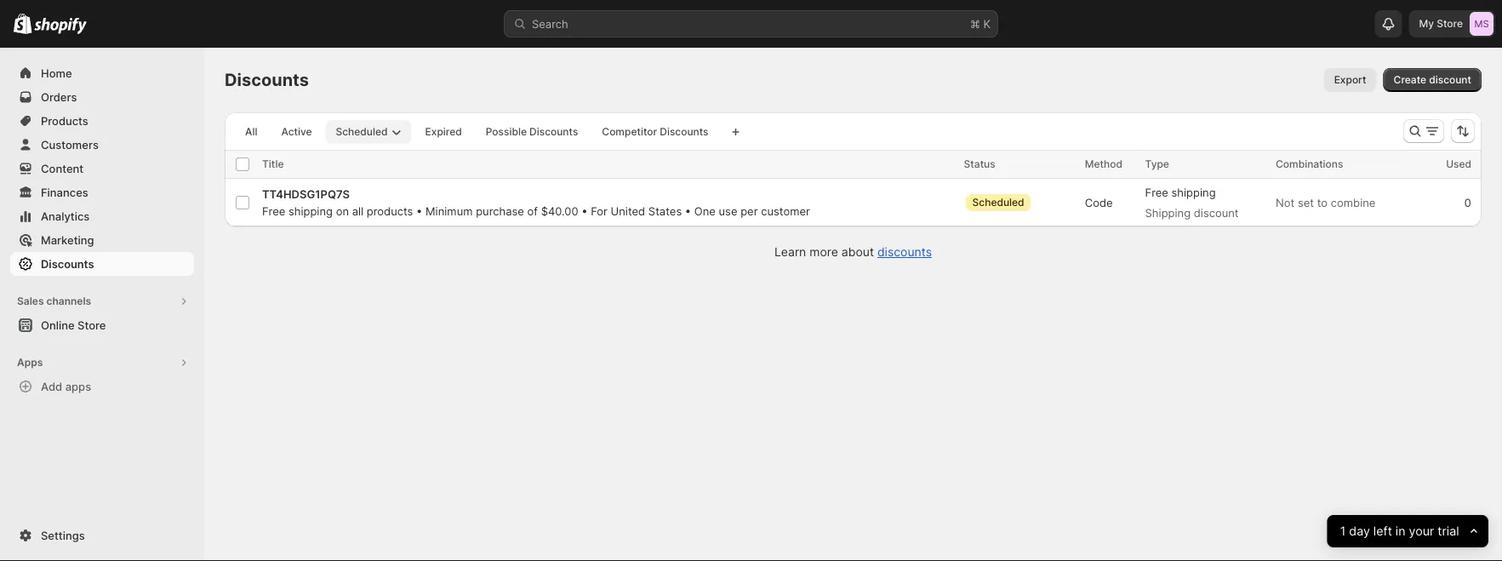 Task type: locate. For each thing, give the bounding box(es) containing it.
per
[[741, 204, 758, 218]]

⌘ k
[[971, 17, 991, 30]]

title
[[262, 158, 284, 170]]

1 horizontal spatial scheduled
[[973, 196, 1025, 209]]

shipping down tt4hdsg1pq7s
[[289, 204, 333, 218]]

customers
[[41, 138, 99, 151]]

competitor discounts link
[[592, 120, 719, 144]]

0 vertical spatial discount
[[1430, 74, 1472, 86]]

0 horizontal spatial •
[[416, 204, 423, 218]]

scheduled button down status
[[964, 186, 1050, 220]]

products
[[41, 114, 88, 127]]

combinations
[[1276, 158, 1344, 170]]

0 horizontal spatial store
[[78, 318, 106, 332]]

united
[[611, 204, 646, 218]]

free down tt4hdsg1pq7s
[[262, 204, 285, 218]]

1 day left in your trial button
[[1328, 515, 1489, 547]]

store down 'sales channels' button at the left of the page
[[78, 318, 106, 332]]

learn more about discounts
[[775, 245, 932, 259]]

products link
[[10, 109, 194, 133]]

0 vertical spatial free
[[1146, 186, 1169, 199]]

store right my
[[1437, 17, 1464, 30]]

store inside online store link
[[78, 318, 106, 332]]

scheduled button inside tab list
[[326, 120, 412, 144]]

• right products
[[416, 204, 423, 218]]

products
[[367, 204, 413, 218]]

used button
[[1447, 156, 1489, 173]]

0 vertical spatial shipping
[[1172, 186, 1216, 199]]

2 • from the left
[[582, 204, 588, 218]]

0 horizontal spatial shipping
[[289, 204, 333, 218]]

discounts up all
[[225, 69, 309, 90]]

apps button
[[10, 351, 194, 375]]

1 vertical spatial store
[[78, 318, 106, 332]]

marketing link
[[10, 228, 194, 252]]

analytics link
[[10, 204, 194, 228]]

free inside free shipping shipping discount
[[1146, 186, 1169, 199]]

discounts link
[[10, 252, 194, 276]]

discount
[[1430, 74, 1472, 86], [1194, 206, 1239, 219]]

home link
[[10, 61, 194, 85]]

scheduled right the active
[[336, 126, 388, 138]]

analytics
[[41, 209, 90, 223]]

discount right shipping
[[1194, 206, 1239, 219]]

• left one
[[685, 204, 692, 218]]

1 horizontal spatial discount
[[1430, 74, 1472, 86]]

settings
[[41, 529, 85, 542]]

learn
[[775, 245, 807, 259]]

1 horizontal spatial store
[[1437, 17, 1464, 30]]

sales channels button
[[10, 289, 194, 313]]

discount right create on the right
[[1430, 74, 1472, 86]]

scheduled down status
[[973, 196, 1025, 209]]

0 horizontal spatial free
[[262, 204, 285, 218]]

discounts right possible
[[530, 126, 578, 138]]

left
[[1374, 524, 1393, 539]]

content link
[[10, 157, 194, 181]]

$40.00
[[541, 204, 579, 218]]

⌘
[[971, 17, 981, 30]]

scheduled button
[[326, 120, 412, 144], [964, 186, 1050, 220]]

combine
[[1331, 196, 1376, 209]]

0 vertical spatial store
[[1437, 17, 1464, 30]]

shopify image
[[14, 13, 32, 34]]

export
[[1335, 74, 1367, 86]]

free up shipping
[[1146, 186, 1169, 199]]

export button
[[1324, 68, 1377, 92]]

discounts right competitor
[[660, 126, 709, 138]]

my store
[[1420, 17, 1464, 30]]

method
[[1085, 158, 1123, 170]]

0 horizontal spatial discount
[[1194, 206, 1239, 219]]

free
[[1146, 186, 1169, 199], [262, 204, 285, 218]]

all link
[[235, 120, 268, 144]]

shipping inside free shipping shipping discount
[[1172, 186, 1216, 199]]

•
[[416, 204, 423, 218], [582, 204, 588, 218], [685, 204, 692, 218]]

discount inside create discount button
[[1430, 74, 1472, 86]]

scheduled inside tab list
[[336, 126, 388, 138]]

k
[[984, 17, 991, 30]]

store
[[1437, 17, 1464, 30], [78, 318, 106, 332]]

shipping for shipping
[[1172, 186, 1216, 199]]

1 vertical spatial free
[[262, 204, 285, 218]]

expired
[[425, 126, 462, 138]]

0 horizontal spatial scheduled
[[336, 126, 388, 138]]

use
[[719, 204, 738, 218]]

scheduled button right active 'link'
[[326, 120, 412, 144]]

set
[[1298, 196, 1315, 209]]

1 • from the left
[[416, 204, 423, 218]]

active link
[[271, 120, 322, 144]]

1 horizontal spatial shipping
[[1172, 186, 1216, 199]]

status
[[964, 158, 996, 170]]

2 horizontal spatial •
[[685, 204, 692, 218]]

1 horizontal spatial free
[[1146, 186, 1169, 199]]

0 horizontal spatial scheduled button
[[326, 120, 412, 144]]

1 day left in your trial
[[1341, 524, 1460, 539]]

1 horizontal spatial scheduled button
[[964, 186, 1050, 220]]

expired link
[[415, 120, 472, 144]]

1 horizontal spatial •
[[582, 204, 588, 218]]

online store
[[41, 318, 106, 332]]

discounts
[[225, 69, 309, 90], [530, 126, 578, 138], [660, 126, 709, 138], [41, 257, 94, 270]]

tab list
[[232, 119, 722, 144]]

finances
[[41, 186, 88, 199]]

0 vertical spatial scheduled button
[[326, 120, 412, 144]]

shipping up shipping
[[1172, 186, 1216, 199]]

shipping
[[1172, 186, 1216, 199], [289, 204, 333, 218]]

0 vertical spatial scheduled
[[336, 126, 388, 138]]

tab list containing all
[[232, 119, 722, 144]]

• left for
[[582, 204, 588, 218]]

1 vertical spatial discount
[[1194, 206, 1239, 219]]

scheduled
[[336, 126, 388, 138], [973, 196, 1025, 209]]

all
[[245, 126, 257, 138]]

1 vertical spatial shipping
[[289, 204, 333, 218]]

about
[[842, 245, 874, 259]]

channels
[[46, 295, 91, 307]]



Task type: vqa. For each thing, say whether or not it's contained in the screenshot.
'Store' to the right
yes



Task type: describe. For each thing, give the bounding box(es) containing it.
free shipping shipping discount
[[1146, 186, 1239, 219]]

free for free shipping shipping discount
[[1146, 186, 1169, 199]]

1
[[1341, 524, 1347, 539]]

active
[[281, 126, 312, 138]]

tt4hdsg1pq7s
[[262, 187, 350, 201]]

discounts down the marketing
[[41, 257, 94, 270]]

customers link
[[10, 133, 194, 157]]

apps
[[17, 356, 43, 369]]

store for my store
[[1437, 17, 1464, 30]]

your
[[1410, 524, 1435, 539]]

online store link
[[10, 313, 194, 337]]

shopify image
[[34, 17, 87, 34]]

possible discounts
[[486, 126, 578, 138]]

minimum
[[426, 204, 473, 218]]

sales
[[17, 295, 44, 307]]

free for free shipping on all products • minimum purchase of $40.00 • for united states • one use per customer
[[262, 204, 285, 218]]

not
[[1276, 196, 1295, 209]]

purchase
[[476, 204, 524, 218]]

apps
[[65, 380, 91, 393]]

competitor discounts
[[602, 126, 709, 138]]

sales channels
[[17, 295, 91, 307]]

more
[[810, 245, 839, 259]]

3 • from the left
[[685, 204, 692, 218]]

code
[[1085, 196, 1113, 209]]

orders
[[41, 90, 77, 103]]

settings link
[[10, 524, 194, 547]]

not set to combine
[[1276, 196, 1376, 209]]

add
[[41, 380, 62, 393]]

of
[[527, 204, 538, 218]]

shipping
[[1146, 206, 1191, 219]]

search
[[532, 17, 569, 30]]

create
[[1394, 74, 1427, 86]]

one
[[695, 204, 716, 218]]

type
[[1146, 158, 1170, 170]]

orders link
[[10, 85, 194, 109]]

create discount button
[[1384, 68, 1482, 92]]

customer
[[761, 204, 810, 218]]

1 vertical spatial scheduled button
[[964, 186, 1050, 220]]

add apps button
[[10, 375, 194, 398]]

free shipping on all products • minimum purchase of $40.00 • for united states • one use per customer
[[262, 204, 810, 218]]

in
[[1396, 524, 1406, 539]]

create discount
[[1394, 74, 1472, 86]]

discounts link
[[878, 245, 932, 259]]

1 vertical spatial scheduled
[[973, 196, 1025, 209]]

home
[[41, 66, 72, 80]]

all
[[352, 204, 364, 218]]

my
[[1420, 17, 1435, 30]]

discounts
[[878, 245, 932, 259]]

states
[[649, 204, 682, 218]]

competitor
[[602, 126, 657, 138]]

content
[[41, 162, 84, 175]]

shipping for on
[[289, 204, 333, 218]]

store for online store
[[78, 318, 106, 332]]

trial
[[1438, 524, 1460, 539]]

for
[[591, 204, 608, 218]]

online store button
[[0, 313, 204, 337]]

0
[[1465, 196, 1472, 209]]

possible
[[486, 126, 527, 138]]

discount inside free shipping shipping discount
[[1194, 206, 1239, 219]]

day
[[1350, 524, 1371, 539]]

to
[[1318, 196, 1328, 209]]

on
[[336, 204, 349, 218]]

online
[[41, 318, 75, 332]]

title button
[[262, 156, 301, 173]]

add apps
[[41, 380, 91, 393]]

marketing
[[41, 233, 94, 246]]

used
[[1447, 158, 1472, 170]]

possible discounts link
[[476, 120, 589, 144]]

my store image
[[1470, 12, 1494, 36]]

finances link
[[10, 181, 194, 204]]



